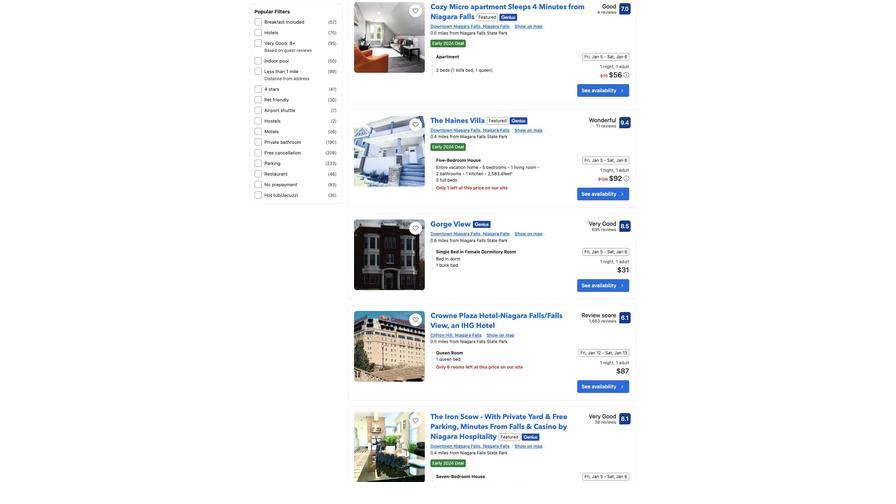 Task type: locate. For each thing, give the bounding box(es) containing it.
bunk
[[440, 263, 450, 268]]

1 vertical spatial bed
[[453, 357, 461, 363]]

1 vertical spatial minutes
[[461, 423, 489, 432]]

see availability
[[582, 87, 617, 93], [582, 191, 617, 197], [582, 283, 617, 289], [582, 384, 617, 390]]

1 horizontal spatial in
[[460, 249, 464, 255]]

at right rooms
[[474, 365, 479, 370]]

very inside very good 38 reviews
[[589, 414, 601, 420]]

five-bedroom house entire vacation home • 5 bedrooms • 1 living room • 2 bathrooms • 1 kitchen • 2,583.4feet² 5 full beds only 1 left at this price on our site
[[436, 158, 540, 191]]

2 0.5 miles from niagara falls state park from the top
[[431, 340, 508, 345]]

5 miles from the top
[[438, 451, 449, 456]]

2 good from the top
[[603, 221, 617, 227]]

1 vertical spatial free
[[553, 413, 568, 422]]

2 state from the top
[[487, 134, 498, 140]]

downtown niagara falls, niagara falls for micro
[[431, 24, 510, 29]]

0.5 for good
[[431, 31, 437, 36]]

site down queen room link
[[515, 365, 523, 370]]

house inside the five-bedroom house entire vacation home • 5 bedrooms • 1 living room • 2 bathrooms • 1 kitchen • 2,583.4feet² 5 full beds only 1 left at this price on our site
[[468, 158, 481, 163]]

0 vertical spatial 0.5
[[431, 31, 437, 36]]

0 vertical spatial good
[[603, 3, 617, 10]]

2 2 from the top
[[436, 171, 439, 177]]

0 vertical spatial early
[[433, 41, 442, 46]]

1 horizontal spatial left
[[466, 365, 473, 370]]

very left "8.5"
[[589, 221, 601, 227]]

3 state from the top
[[487, 238, 498, 243]]

2 the from the top
[[431, 413, 443, 422]]

house right seven-
[[472, 475, 485, 480]]

, inside 1 night , 1 adult $87
[[614, 361, 615, 366]]

3 good from the top
[[603, 414, 617, 420]]

early 2024 deal up apartment
[[433, 41, 464, 46]]

this down the kitchen at the right top
[[464, 185, 472, 191]]

2 down entire
[[436, 171, 439, 177]]

adult up $31
[[620, 259, 630, 265]]

room inside single bed in female dormitory room bed in dorm 1 bunk bed
[[504, 249, 517, 255]]

private down motels
[[265, 139, 279, 145]]

reviews inside very good 38 reviews
[[602, 420, 617, 426]]

3 downtown niagara falls, niagara falls from the top
[[431, 231, 510, 237]]

reviews right 11
[[602, 123, 617, 129]]

1 early 2024 deal from the top
[[433, 41, 464, 46]]

2 vertical spatial early
[[433, 461, 442, 466]]

1 vertical spatial &
[[527, 423, 532, 432]]

very good 695 reviews
[[589, 221, 617, 232]]

1 vertical spatial our
[[507, 365, 514, 370]]

4 adult from the top
[[620, 361, 630, 366]]

house for five-
[[468, 158, 481, 163]]

(233)
[[326, 161, 337, 166]]

4 park from the top
[[499, 340, 508, 345]]

this down queen room link
[[480, 365, 488, 370]]

park up five-bedroom house link
[[499, 134, 508, 140]]

2 miles from the top
[[438, 134, 449, 140]]

1 vertical spatial private
[[503, 413, 527, 422]]

4 see from the top
[[582, 384, 591, 390]]

fri,
[[585, 54, 591, 59], [585, 158, 591, 163], [585, 249, 591, 255], [581, 351, 587, 356], [585, 475, 591, 480]]

12
[[597, 351, 601, 356]]

1 horizontal spatial at
[[474, 365, 479, 370]]

crowne
[[431, 311, 458, 321]]

deal for iron
[[455, 461, 464, 466]]

1 vertical spatial good
[[603, 221, 617, 227]]

from
[[490, 423, 508, 432]]

reviews for very good 695 reviews
[[602, 227, 617, 232]]

2 early 2024 deal from the top
[[433, 144, 464, 150]]

the iron scow - with private yard & free parking, minutes from falls & casino by niagara hospitality link
[[431, 410, 568, 442]]

see availability down 1 night , 1 adult $31
[[582, 283, 617, 289]]

show
[[515, 24, 526, 29], [515, 128, 526, 133], [515, 231, 526, 237], [487, 333, 498, 338], [515, 444, 526, 450]]

2 downtown niagara falls, niagara falls from the top
[[431, 128, 510, 133]]

1 horizontal spatial site
[[515, 365, 523, 370]]

niagara inside cozy micro apartment sleeps 4 minutes from niagara falls
[[431, 12, 458, 22]]

from up seven-bedroom house
[[450, 451, 459, 456]]

0 vertical spatial early 2024 deal
[[433, 41, 464, 46]]

1 vertical spatial 0.5 miles from niagara falls state park
[[431, 340, 508, 345]]

0 vertical spatial free
[[265, 150, 274, 156]]

3 park from the top
[[499, 238, 508, 243]]

1 up $75
[[601, 64, 603, 69]]

reviews for review score 1,663 reviews
[[602, 319, 617, 324]]

left right rooms
[[466, 365, 473, 370]]

availability
[[592, 87, 617, 93], [592, 191, 617, 197], [592, 283, 617, 289], [592, 384, 617, 390]]

address
[[294, 76, 310, 81]]

2 0.4 miles from niagara falls state park from the top
[[431, 451, 508, 456]]

bed
[[451, 249, 459, 255], [436, 256, 444, 262]]

room up queen
[[451, 351, 463, 356]]

niagara inside the iron scow - with private yard & free parking, minutes from falls & casino by niagara hospitality
[[431, 433, 458, 442]]

3 fri, jan 5 - sat, jan 6 from the top
[[585, 249, 628, 255]]

2 left (1
[[436, 67, 439, 73]]

5 park from the top
[[499, 451, 508, 456]]

3 , from the top
[[614, 259, 615, 265]]

fri, for queen room 1 queen bed only 6 rooms left at this price on our site
[[581, 351, 587, 356]]

adult inside 1 night , 1 adult $31
[[620, 259, 630, 265]]

0 vertical spatial this
[[464, 185, 472, 191]]

1 1 night , 1 adult from the top
[[601, 64, 630, 69]]

house
[[468, 158, 481, 163], [472, 475, 485, 480]]

1 park from the top
[[499, 31, 508, 36]]

• up the kitchen at the right top
[[480, 165, 482, 170]]

0 horizontal spatial private
[[265, 139, 279, 145]]

1 only from the top
[[436, 185, 446, 191]]

2024 up apartment
[[444, 41, 454, 46]]

1 horizontal spatial &
[[546, 413, 551, 422]]

featured down apartment on the right of page
[[479, 15, 497, 20]]

left down bathrooms
[[451, 185, 458, 191]]

good inside very good 38 reviews
[[603, 414, 617, 420]]

0 horizontal spatial this
[[464, 185, 472, 191]]

see availability link
[[578, 84, 630, 97], [578, 188, 630, 201], [578, 280, 630, 292], [578, 381, 630, 394]]

downtown niagara falls, niagara falls for iron
[[431, 444, 510, 450]]

0 vertical spatial bed
[[451, 263, 458, 268]]

1 see availability link from the top
[[578, 84, 630, 97]]

8+
[[290, 40, 296, 46]]

$92
[[610, 174, 622, 183]]

0 vertical spatial at
[[459, 185, 463, 191]]

fri, jan 5 - sat, jan 6
[[585, 54, 628, 59], [585, 158, 628, 163], [585, 249, 628, 255], [585, 475, 628, 480]]

1 downtown from the top
[[431, 24, 453, 29]]

0 horizontal spatial in
[[445, 256, 449, 262]]

2 vertical spatial deal
[[455, 461, 464, 466]]

miles up seven-
[[438, 451, 449, 456]]

park up queen room link
[[499, 340, 508, 345]]

see availability for five-bedroom house entire vacation home • 5 bedrooms • 1 living room • 2 bathrooms • 1 kitchen • 2,583.4feet² 5 full beds only 1 left at this price on our site
[[582, 191, 617, 197]]

6 for apartment
[[625, 54, 628, 59]]

early up the five-
[[433, 144, 442, 150]]

featured for apartment
[[479, 15, 497, 20]]

4 night from the top
[[604, 361, 614, 366]]

guest
[[284, 48, 296, 53]]

(30)
[[328, 97, 337, 103]]

beds left (1
[[440, 67, 450, 73]]

0 vertical spatial deal
[[455, 41, 464, 46]]

show for haines
[[515, 128, 526, 133]]

-
[[605, 54, 607, 59], [605, 158, 607, 163], [605, 249, 607, 255], [603, 351, 605, 356], [481, 413, 483, 422], [605, 475, 607, 480]]

4 see availability from the top
[[582, 384, 617, 390]]

bed down single
[[436, 256, 444, 262]]

only down full
[[436, 185, 446, 191]]

falls, up 0.6 miles from niagara falls state park
[[471, 231, 482, 237]]

2 see availability link from the top
[[578, 188, 630, 201]]

very for gorge view
[[589, 221, 601, 227]]

featured
[[479, 15, 497, 20], [489, 118, 507, 124], [501, 435, 519, 440]]

- for five-bedroom house
[[605, 158, 607, 163]]

reviews right 695
[[602, 227, 617, 232]]

the iron scow - with private yard & free parking, minutes from falls & casino by niagara hospitality image
[[354, 413, 425, 483]]

the inside "the haines villa" link
[[431, 116, 443, 126]]

5 state from the top
[[487, 451, 498, 456]]

state for iron
[[487, 451, 498, 456]]

• right the kitchen at the right top
[[485, 171, 487, 177]]

ihg
[[462, 321, 475, 331]]

the up the parking,
[[431, 413, 443, 422]]

0 horizontal spatial at
[[459, 185, 463, 191]]

1 vertical spatial early
[[433, 144, 442, 150]]

adult up $92
[[620, 168, 630, 173]]

0 vertical spatial 0.4 miles from niagara falls state park
[[431, 134, 508, 140]]

3 falls, from the top
[[471, 231, 482, 237]]

early
[[433, 41, 442, 46], [433, 144, 442, 150], [433, 461, 442, 466]]

3 deal from the top
[[455, 461, 464, 466]]

4 left scored 7.0 'element' in the right of the page
[[598, 10, 600, 15]]

4 miles from the top
[[438, 340, 449, 345]]

our down queen room link
[[507, 365, 514, 370]]

see availability for queen room 1 queen bed only 6 rooms left at this price on our site
[[582, 384, 617, 390]]

view,
[[431, 321, 450, 331]]

early for cozy micro apartment sleeps 4 minutes from niagara falls
[[433, 41, 442, 46]]

1 vertical spatial room
[[451, 351, 463, 356]]

3 night from the top
[[604, 259, 614, 265]]

1 horizontal spatial private
[[503, 413, 527, 422]]

1 0.5 miles from niagara falls state park from the top
[[431, 31, 508, 36]]

see availability for single bed in female dormitory room bed in dorm 1 bunk bed
[[582, 283, 617, 289]]

0 vertical spatial featured
[[479, 15, 497, 20]]

from
[[569, 2, 585, 12], [450, 31, 459, 36], [283, 76, 293, 81], [450, 134, 459, 140], [450, 238, 459, 243], [450, 340, 459, 345], [450, 451, 459, 456]]

2 horizontal spatial 4
[[598, 10, 600, 15]]

1 horizontal spatial this
[[480, 365, 488, 370]]

0 vertical spatial private
[[265, 139, 279, 145]]

4 availability from the top
[[592, 384, 617, 390]]

0.4 miles from niagara falls state park for scow
[[431, 451, 508, 456]]

only inside the five-bedroom house entire vacation home • 5 bedrooms • 1 living room • 2 bathrooms • 1 kitchen • 2,583.4feet² 5 full beds only 1 left at this price on our site
[[436, 185, 446, 191]]

695
[[592, 227, 600, 232]]

see availability down '$126'
[[582, 191, 617, 197]]

see availability down 1 night , 1 adult $87
[[582, 384, 617, 390]]

& down yard
[[527, 423, 532, 432]]

1 vertical spatial 0.4
[[431, 451, 437, 456]]

6
[[625, 54, 628, 59], [625, 158, 628, 163], [625, 249, 628, 255], [447, 365, 450, 370], [625, 475, 628, 480]]

from down haines
[[450, 134, 459, 140]]

1 state from the top
[[487, 31, 498, 36]]

bed up dorm
[[451, 249, 459, 255]]

0 vertical spatial very good element
[[589, 220, 617, 228]]

1 horizontal spatial room
[[504, 249, 517, 255]]

0 vertical spatial our
[[492, 185, 499, 191]]

2 vertical spatial very
[[589, 414, 601, 420]]

see for queen room 1 queen bed only 6 rooms left at this price on our site
[[582, 384, 591, 390]]

3 2024 from the top
[[444, 461, 454, 466]]

falls, down apartment on the right of page
[[471, 24, 482, 29]]

show on map for haines
[[515, 128, 543, 133]]

falls,
[[471, 24, 482, 29], [471, 128, 482, 133], [471, 231, 482, 237], [471, 444, 482, 450]]

early for the haines villa
[[433, 144, 442, 150]]

bedrooms
[[487, 165, 507, 170]]

0 vertical spatial 0.4
[[431, 134, 437, 140]]

0 vertical spatial 1 night , 1 adult
[[601, 64, 630, 69]]

bed inside queen room 1 queen bed only 6 rooms left at this price on our site
[[453, 357, 461, 363]]

availability for queen room 1 queen bed only 6 rooms left at this price on our site
[[592, 384, 617, 390]]

very good element
[[589, 220, 617, 228], [589, 413, 617, 421]]

2 early from the top
[[433, 144, 442, 150]]

early 2024 deal up seven-
[[433, 461, 464, 466]]

0 horizontal spatial site
[[500, 185, 508, 191]]

early 2024 deal for the haines villa
[[433, 144, 464, 150]]

0.4 miles from niagara falls state park down "hospitality"
[[431, 451, 508, 456]]

indoor pool
[[265, 58, 289, 64]]

0 vertical spatial bed
[[451, 249, 459, 255]]

downtown niagara falls, niagara falls down "hospitality"
[[431, 444, 510, 450]]

see availability link for single bed in female dormitory room bed in dorm 1 bunk bed
[[578, 280, 630, 292]]

see availability link down 1 night , 1 adult $87
[[578, 381, 630, 394]]

1 0.4 from the top
[[431, 134, 437, 140]]

2024 up seven-
[[444, 461, 454, 466]]

map for the haines villa
[[534, 128, 543, 133]]

iron
[[445, 413, 459, 422]]

2,583.4feet²
[[488, 171, 513, 177]]

2 vertical spatial featured
[[501, 435, 519, 440]]

state up dormitory
[[487, 238, 498, 243]]

bed up rooms
[[453, 357, 461, 363]]

3 availability from the top
[[592, 283, 617, 289]]

1 vertical spatial 2
[[436, 171, 439, 177]]

free up parking
[[265, 150, 274, 156]]

1 up '$126'
[[601, 168, 603, 173]]

cozy micro apartment sleeps 4 minutes from niagara falls link
[[431, 0, 585, 22]]

the for the haines villa
[[431, 116, 443, 126]]

1 night , 1 adult
[[601, 64, 630, 69], [601, 168, 630, 173]]

1 horizontal spatial price
[[489, 365, 500, 370]]

1 2024 from the top
[[444, 41, 454, 46]]

sat, for five-bedroom house entire vacation home • 5 bedrooms • 1 living room • 2 bathrooms • 1 kitchen • 2,583.4feet² 5 full beds only 1 left at this price on our site
[[608, 158, 616, 163]]

the inside the iron scow - with private yard & free parking, minutes from falls & casino by niagara hospitality
[[431, 413, 443, 422]]

downtown down the parking,
[[431, 444, 453, 450]]

jan
[[592, 54, 600, 59], [617, 54, 624, 59], [592, 158, 600, 163], [617, 158, 624, 163], [592, 249, 600, 255], [617, 249, 624, 255], [589, 351, 596, 356], [615, 351, 622, 356], [592, 475, 600, 480], [617, 475, 624, 480]]

private
[[265, 139, 279, 145], [503, 413, 527, 422]]

1 vertical spatial early 2024 deal
[[433, 144, 464, 150]]

featured for scow
[[501, 435, 519, 440]]

0 horizontal spatial bed
[[436, 256, 444, 262]]

miles down haines
[[438, 134, 449, 140]]

- for single bed in female dormitory room
[[605, 249, 607, 255]]

early 2024 deal for the iron scow - with private yard & free parking, minutes from falls & casino by niagara hospitality
[[433, 461, 464, 466]]

bedroom inside seven-bedroom house link
[[451, 475, 471, 480]]

very good element for the iron scow - with private yard & free parking, minutes from falls & casino by niagara hospitality
[[589, 413, 617, 421]]

- for queen room
[[603, 351, 605, 356]]

0.5 down clifton
[[431, 340, 437, 345]]

1 left queen
[[436, 357, 438, 363]]

1 early from the top
[[433, 41, 442, 46]]

3 see availability link from the top
[[578, 280, 630, 292]]

scow
[[461, 413, 479, 422]]

tub/jacuzzi
[[274, 193, 298, 198]]

site down 2,583.4feet²
[[500, 185, 508, 191]]

hill,
[[446, 333, 454, 338]]

our
[[492, 185, 499, 191], [507, 365, 514, 370]]

sat, for single bed in female dormitory room bed in dorm 1 bunk bed
[[608, 249, 616, 255]]

1 vertical spatial 2024
[[444, 144, 454, 150]]

beds down bathrooms
[[448, 178, 458, 183]]

0 vertical spatial left
[[451, 185, 458, 191]]

miles for view
[[438, 238, 449, 243]]

1 vertical spatial very good element
[[589, 413, 617, 421]]

1 vertical spatial site
[[515, 365, 523, 370]]

breakfast
[[265, 19, 285, 25]]

miles down clifton
[[438, 340, 449, 345]]

1 vertical spatial only
[[436, 365, 446, 370]]

1 falls, from the top
[[471, 24, 482, 29]]

2 vertical spatial 2024
[[444, 461, 454, 466]]

2 deal from the top
[[455, 144, 464, 150]]

0.6 miles from niagara falls state park
[[431, 238, 508, 243]]

downtown niagara falls, niagara falls down the villa
[[431, 128, 510, 133]]

0.5 miles from niagara falls state park for review score
[[431, 340, 508, 345]]

price inside the five-bedroom house entire vacation home • 5 bedrooms • 1 living room • 2 bathrooms • 1 kitchen • 2,583.4feet² 5 full beds only 1 left at this price on our site
[[474, 185, 484, 191]]

scored 6.1 element
[[620, 312, 631, 324]]

1 vertical spatial beds
[[448, 178, 458, 183]]

1 the from the top
[[431, 116, 443, 126]]

0.5 miles from niagara falls state park down micro
[[431, 31, 508, 36]]

1 vertical spatial this
[[480, 365, 488, 370]]

room inside queen room 1 queen bed only 6 rooms left at this price on our site
[[451, 351, 463, 356]]

13
[[623, 351, 628, 356]]

sofa
[[456, 67, 465, 73]]

park up single bed in female dormitory room link
[[499, 238, 508, 243]]

3 miles from the top
[[438, 238, 449, 243]]

reviews inside review score 1,663 reviews
[[602, 319, 617, 324]]

map for gorge view
[[534, 231, 543, 237]]

1 vertical spatial in
[[445, 256, 449, 262]]

1 horizontal spatial our
[[507, 365, 514, 370]]

bathroom
[[281, 139, 301, 145]]

1 fri, jan 5 - sat, jan 6 from the top
[[585, 54, 628, 59]]

6 for single bed in female dormitory room
[[625, 249, 628, 255]]

1 miles from the top
[[438, 31, 449, 36]]

wonderful 11 reviews
[[589, 117, 617, 129]]

very inside very good 695 reviews
[[589, 221, 601, 227]]

0 vertical spatial very
[[265, 40, 274, 46]]

1 downtown niagara falls, niagara falls from the top
[[431, 24, 510, 29]]

0 vertical spatial the
[[431, 116, 443, 126]]

this inside queen room 1 queen bed only 6 rooms left at this price on our site
[[480, 365, 488, 370]]

fri, for five-bedroom house entire vacation home • 5 bedrooms • 1 living room • 2 bathrooms • 1 kitchen • 2,583.4feet² 5 full beds only 1 left at this price on our site
[[585, 158, 591, 163]]

downtown niagara falls, niagara falls for haines
[[431, 128, 510, 133]]

reviews inside very good 695 reviews
[[602, 227, 617, 232]]

0 horizontal spatial left
[[451, 185, 458, 191]]

4 left 'stars'
[[265, 86, 268, 92]]

2 see availability from the top
[[582, 191, 617, 197]]

2 0.5 from the top
[[431, 340, 437, 345]]

0.5 miles from niagara falls state park for good
[[431, 31, 508, 36]]

1 deal from the top
[[455, 41, 464, 46]]

5
[[601, 54, 603, 59], [601, 158, 603, 163], [483, 165, 485, 170], [436, 178, 439, 183], [601, 249, 603, 255], [601, 475, 603, 480]]

the for the iron scow - with private yard & free parking, minutes from falls & casino by niagara hospitality
[[431, 413, 443, 422]]

(208)
[[326, 150, 337, 156]]

based
[[265, 48, 277, 53]]

0 vertical spatial 2
[[436, 67, 439, 73]]

park for haines
[[499, 134, 508, 140]]

the
[[431, 116, 443, 126], [431, 413, 443, 422]]

falls, for micro
[[471, 24, 482, 29]]

0 vertical spatial &
[[546, 413, 551, 422]]

1 vertical spatial price
[[489, 365, 500, 370]]

queen)
[[479, 67, 493, 73]]

1 good from the top
[[603, 3, 617, 10]]

review
[[582, 312, 601, 319]]

downtown down haines
[[431, 128, 453, 133]]

1 vertical spatial 0.4 miles from niagara falls state park
[[431, 451, 508, 456]]

downtown down cozy
[[431, 24, 453, 29]]

1 very good element from the top
[[589, 220, 617, 228]]

bedroom inside the five-bedroom house entire vacation home • 5 bedrooms • 1 living room • 2 bathrooms • 1 kitchen • 2,583.4feet² 5 full beds only 1 left at this price on our site
[[447, 158, 467, 163]]

1 night , 1 adult for the haines villa
[[601, 168, 630, 173]]

4 downtown from the top
[[431, 444, 453, 450]]

0 horizontal spatial price
[[474, 185, 484, 191]]

4 right the sleeps
[[533, 2, 537, 12]]

good left scored 7.0 'element' in the right of the page
[[603, 3, 617, 10]]

state up queen room link
[[487, 340, 498, 345]]

good for the iron scow - with private yard & free parking, minutes from falls & casino by niagara hospitality
[[603, 414, 617, 420]]

fri, jan 5 - sat, jan 6 for five-bedroom house
[[585, 158, 628, 163]]

full
[[440, 178, 446, 183]]

prepayment
[[272, 182, 298, 188]]

3 early 2024 deal from the top
[[433, 461, 464, 466]]

hot
[[265, 193, 272, 198]]

good right 38
[[603, 414, 617, 420]]

6 for five-bedroom house
[[625, 158, 628, 163]]

0 vertical spatial room
[[504, 249, 517, 255]]

good right 695
[[603, 221, 617, 227]]

downtown for the iron scow - with private yard & free parking, minutes from falls & casino by niagara hospitality
[[431, 444, 453, 450]]

minutes inside the iron scow - with private yard & free parking, minutes from falls & casino by niagara hospitality
[[461, 423, 489, 432]]

1 vertical spatial the
[[431, 413, 443, 422]]

3 early from the top
[[433, 461, 442, 466]]

0 vertical spatial price
[[474, 185, 484, 191]]

sleeps
[[508, 2, 531, 12]]

2 inside the five-bedroom house entire vacation home • 5 bedrooms • 1 living room • 2 bathrooms • 1 kitchen • 2,583.4feet² 5 full beds only 1 left at this price on our site
[[436, 171, 439, 177]]

very
[[265, 40, 274, 46], [589, 221, 601, 227], [589, 414, 601, 420]]

2 , from the top
[[614, 168, 615, 173]]

show on map for view
[[515, 231, 543, 237]]

0 vertical spatial 2024
[[444, 41, 454, 46]]

2 vertical spatial good
[[603, 414, 617, 420]]

0 vertical spatial 0.5 miles from niagara falls state park
[[431, 31, 508, 36]]

2 only from the top
[[436, 365, 446, 370]]

private inside the iron scow - with private yard & free parking, minutes from falls & casino by niagara hospitality
[[503, 413, 527, 422]]

wonderful element
[[589, 116, 617, 124]]

1 vertical spatial 0.5
[[431, 340, 437, 345]]

0 vertical spatial house
[[468, 158, 481, 163]]

0 horizontal spatial minutes
[[461, 423, 489, 432]]

falls, down the villa
[[471, 128, 482, 133]]

1 night , 1 adult up $56
[[601, 64, 630, 69]]

0 horizontal spatial room
[[451, 351, 463, 356]]

sat,
[[608, 54, 616, 59], [608, 158, 616, 163], [608, 249, 616, 255], [606, 351, 614, 356], [608, 475, 616, 480]]

from down clifton hill, niagara falls
[[450, 340, 459, 345]]

1 vertical spatial deal
[[455, 144, 464, 150]]

(26)
[[328, 129, 337, 135]]

left inside queen room 1 queen bed only 6 rooms left at this price on our site
[[466, 365, 473, 370]]

2 2024 from the top
[[444, 144, 454, 150]]

free inside the iron scow - with private yard & free parking, minutes from falls & casino by niagara hospitality
[[553, 413, 568, 422]]

park for iron
[[499, 451, 508, 456]]

downtown niagara falls, niagara falls down micro
[[431, 24, 510, 29]]

3 see availability from the top
[[582, 283, 617, 289]]

bed down dorm
[[451, 263, 458, 268]]

1 horizontal spatial minutes
[[539, 2, 567, 12]]

private up the "from"
[[503, 413, 527, 422]]

1 vertical spatial left
[[466, 365, 473, 370]]

4 fri, jan 5 - sat, jan 6 from the top
[[585, 475, 628, 480]]

on inside the five-bedroom house entire vacation home • 5 bedrooms • 1 living room • 2 bathrooms • 1 kitchen • 2,583.4feet² 5 full beds only 1 left at this price on our site
[[486, 185, 491, 191]]

,
[[614, 64, 615, 69], [614, 168, 615, 173], [614, 259, 615, 265], [614, 361, 615, 366]]

gorge
[[431, 220, 452, 229]]

2 falls, from the top
[[471, 128, 482, 133]]

genius discounts available at this property. image
[[500, 14, 518, 21], [500, 14, 518, 21], [510, 118, 528, 125], [510, 118, 528, 125], [473, 221, 491, 228], [473, 221, 491, 228], [522, 434, 540, 441], [522, 434, 540, 441]]

1 0.5 from the top
[[431, 31, 437, 36]]

show for iron
[[515, 444, 526, 450]]

0 vertical spatial bedroom
[[447, 158, 467, 163]]

3 downtown from the top
[[431, 231, 453, 237]]

miles right 0.6
[[438, 238, 449, 243]]

state up apartment link
[[487, 31, 498, 36]]

crowne plaza hotel-niagara falls/falls view, an ihg hotel link
[[431, 309, 563, 331]]

1 vertical spatial house
[[472, 475, 485, 480]]

see availability link down '$126'
[[578, 188, 630, 201]]

1 vertical spatial at
[[474, 365, 479, 370]]

0 vertical spatial site
[[500, 185, 508, 191]]

see for single bed in female dormitory room bed in dorm 1 bunk bed
[[582, 283, 591, 289]]

4 see availability link from the top
[[578, 381, 630, 394]]

at down bathrooms
[[459, 185, 463, 191]]

4 downtown niagara falls, niagara falls from the top
[[431, 444, 510, 450]]

2 park from the top
[[499, 134, 508, 140]]

1 vertical spatial bedroom
[[451, 475, 471, 480]]

1 vertical spatial bed
[[436, 256, 444, 262]]

1 0.4 miles from niagara falls state park from the top
[[431, 134, 508, 140]]

the left haines
[[431, 116, 443, 126]]

1 adult from the top
[[620, 64, 630, 69]]

0 vertical spatial minutes
[[539, 2, 567, 12]]

see availability link for queen room 1 queen bed only 6 rooms left at this price on our site
[[578, 381, 630, 394]]

featured down the "from"
[[501, 435, 519, 440]]

map for the iron scow - with private yard & free parking, minutes from falls & casino by niagara hospitality
[[534, 444, 543, 450]]

niagara
[[431, 12, 458, 22], [454, 24, 470, 29], [483, 24, 499, 29], [460, 31, 476, 36], [454, 128, 470, 133], [483, 128, 499, 133], [461, 134, 476, 140], [454, 231, 470, 237], [483, 231, 499, 237], [460, 238, 476, 243], [501, 311, 528, 321], [455, 333, 471, 338], [460, 340, 476, 345], [431, 433, 458, 442], [454, 444, 470, 450], [483, 444, 499, 450], [461, 451, 476, 456]]

popular
[[255, 8, 274, 15]]

state down "hospitality"
[[487, 451, 498, 456]]

in up dorm
[[460, 249, 464, 255]]

2 0.4 from the top
[[431, 451, 437, 456]]

price down queen room link
[[489, 365, 500, 370]]

haines
[[445, 116, 469, 126]]

2 very good element from the top
[[589, 413, 617, 421]]

1 vertical spatial featured
[[489, 118, 507, 124]]

2 beds (1 sofa bed, 1 queen)
[[436, 67, 493, 73]]

yard
[[528, 413, 544, 422]]

miles up apartment
[[438, 31, 449, 36]]

2 availability from the top
[[592, 191, 617, 197]]

1 see availability from the top
[[582, 87, 617, 93]]

left
[[451, 185, 458, 191], [466, 365, 473, 370]]

2 1 night , 1 adult from the top
[[601, 168, 630, 173]]

falls inside the iron scow - with private yard & free parking, minutes from falls & casino by niagara hospitality
[[510, 423, 525, 432]]

see for five-bedroom house entire vacation home • 5 bedrooms • 1 living room • 2 bathrooms • 1 kitchen • 2,583.4feet² 5 full beds only 1 left at this price on our site
[[582, 191, 591, 197]]

bathrooms
[[440, 171, 462, 177]]

see
[[582, 87, 591, 93], [582, 191, 591, 197], [582, 283, 591, 289], [582, 384, 591, 390]]

falls, for iron
[[471, 444, 482, 450]]

availability down 1 night , 1 adult $87
[[592, 384, 617, 390]]

2 fri, jan 5 - sat, jan 6 from the top
[[585, 158, 628, 163]]

early up seven-
[[433, 461, 442, 466]]

bedroom
[[447, 158, 467, 163], [451, 475, 471, 480]]

reviews right 38
[[602, 420, 617, 426]]

0.4 miles from niagara falls state park for villa
[[431, 134, 508, 140]]

1 horizontal spatial free
[[553, 413, 568, 422]]

4 falls, from the top
[[471, 444, 482, 450]]

2 downtown from the top
[[431, 128, 453, 133]]

1 left bunk
[[436, 263, 438, 268]]

good inside very good 695 reviews
[[603, 221, 617, 227]]

0.4 miles from niagara falls state park down the villa
[[431, 134, 508, 140]]

1 vertical spatial 1 night , 1 adult
[[601, 168, 630, 173]]

0 vertical spatial only
[[436, 185, 446, 191]]

0 horizontal spatial free
[[265, 150, 274, 156]]

from for 9.4
[[450, 134, 459, 140]]

0 horizontal spatial our
[[492, 185, 499, 191]]

reviews right guest
[[297, 48, 312, 53]]

2 see from the top
[[582, 191, 591, 197]]

4 , from the top
[[614, 361, 615, 366]]

left inside the five-bedroom house entire vacation home • 5 bedrooms • 1 living room • 2 bathrooms • 1 kitchen • 2,583.4feet² 5 full beds only 1 left at this price on our site
[[451, 185, 458, 191]]

(190)
[[326, 140, 337, 145]]

1 vertical spatial very
[[589, 221, 601, 227]]

1 availability from the top
[[592, 87, 617, 93]]

downtown down "gorge"
[[431, 231, 453, 237]]

(57)
[[329, 19, 337, 25]]

3 see from the top
[[582, 283, 591, 289]]

our inside queen room 1 queen bed only 6 rooms left at this price on our site
[[507, 365, 514, 370]]

in up bunk
[[445, 256, 449, 262]]

- inside the iron scow - with private yard & free parking, minutes from falls & casino by niagara hospitality
[[481, 413, 483, 422]]

downtown niagara falls, niagara falls up 0.6 miles from niagara falls state park
[[431, 231, 510, 237]]

very good element for gorge view
[[589, 220, 617, 228]]

good
[[603, 3, 617, 10], [603, 221, 617, 227], [603, 414, 617, 420]]

3 adult from the top
[[620, 259, 630, 265]]



Task type: vqa. For each thing, say whether or not it's contained in the screenshot.
The Haines Villa link at the top of the page
yes



Task type: describe. For each thing, give the bounding box(es) containing it.
1 see from the top
[[582, 87, 591, 93]]

1 up $87
[[616, 361, 618, 366]]

1,663
[[589, 319, 600, 324]]

hostels
[[265, 118, 281, 124]]

2024 for cozy micro apartment sleeps 4 minutes from niagara falls
[[444, 41, 454, 46]]

6 inside queen room 1 queen bed only 6 rooms left at this price on our site
[[447, 365, 450, 370]]

good inside good 4 reviews
[[603, 3, 617, 10]]

featured for villa
[[489, 118, 507, 124]]

$87
[[617, 368, 630, 376]]

five-
[[436, 158, 447, 163]]

cozy micro apartment sleeps 4 minutes from niagara falls image
[[354, 2, 425, 73]]

1 left the mile
[[286, 69, 289, 74]]

kitchen
[[469, 171, 484, 177]]

2024 for the iron scow - with private yard & free parking, minutes from falls & casino by niagara hospitality
[[444, 461, 454, 466]]

park for view
[[499, 238, 508, 243]]

1 down 'home'
[[466, 171, 468, 177]]

included
[[286, 19, 305, 25]]

very good 38 reviews
[[589, 414, 617, 426]]

seven-
[[436, 475, 452, 480]]

an
[[451, 321, 460, 331]]

queen
[[440, 357, 452, 363]]

deal for micro
[[455, 41, 464, 46]]

house for seven-
[[472, 475, 485, 480]]

cozy micro apartment sleeps 4 minutes from niagara falls
[[431, 2, 585, 22]]

bed inside single bed in female dormitory room bed in dorm 1 bunk bed
[[451, 263, 458, 268]]

review score element
[[582, 311, 617, 320]]

rooms
[[451, 365, 465, 370]]

reviews inside good 4 reviews
[[602, 10, 617, 15]]

$126
[[599, 177, 608, 182]]

motels
[[265, 129, 279, 135]]

gorge view
[[431, 220, 471, 229]]

park for micro
[[499, 31, 508, 36]]

from for 8.5
[[450, 238, 459, 243]]

the haines villa link
[[431, 113, 485, 126]]

0.6
[[431, 238, 437, 243]]

living
[[514, 165, 525, 170]]

from down the mile
[[283, 76, 293, 81]]

scored 8.1 element
[[620, 414, 631, 425]]

airport shuttle
[[265, 108, 295, 113]]

very for the iron scow - with private yard & free parking, minutes from falls & casino by niagara hospitality
[[589, 414, 601, 420]]

1 down bathrooms
[[447, 185, 450, 191]]

8.1
[[622, 416, 629, 423]]

4 stars
[[265, 86, 279, 92]]

reviews inside "wonderful 11 reviews"
[[602, 123, 617, 129]]

dorm
[[450, 256, 461, 262]]

see availability link for five-bedroom house entire vacation home • 5 bedrooms • 1 living room • 2 bathrooms • 1 kitchen • 2,583.4feet² 5 full beds only 1 left at this price on our site
[[578, 188, 630, 201]]

0 horizontal spatial &
[[527, 423, 532, 432]]

miles for haines
[[438, 134, 449, 140]]

1 inside single bed in female dormitory room bed in dorm 1 bunk bed
[[436, 263, 438, 268]]

miles for micro
[[438, 31, 449, 36]]

scored 8.5 element
[[620, 221, 631, 232]]

hot tub/jacuzzi
[[265, 193, 298, 198]]

0 vertical spatial beds
[[440, 67, 450, 73]]

reviews for very good 38 reviews
[[602, 420, 617, 426]]

stars
[[269, 86, 279, 92]]

state for haines
[[487, 134, 498, 140]]

availability for single bed in female dormitory room bed in dorm 1 bunk bed
[[592, 283, 617, 289]]

show for micro
[[515, 24, 526, 29]]

no
[[265, 182, 271, 188]]

availability for five-bedroom house entire vacation home • 5 bedrooms • 1 living room • 2 bathrooms • 1 kitchen • 2,583.4feet² 5 full beds only 1 left at this price on our site
[[592, 191, 617, 197]]

(2)
[[331, 119, 337, 124]]

6.1
[[622, 315, 629, 321]]

state for micro
[[487, 31, 498, 36]]

queen room link
[[436, 351, 556, 357]]

night inside 1 night , 1 adult $87
[[604, 361, 614, 366]]

11
[[597, 123, 600, 129]]

fri, jan 5 - sat, jan 6 for single bed in female dormitory room
[[585, 249, 628, 255]]

good 4 reviews
[[598, 3, 617, 15]]

no prepayment
[[265, 182, 298, 188]]

good element
[[598, 2, 617, 11]]

pool
[[280, 58, 289, 64]]

4 inside cozy micro apartment sleeps 4 minutes from niagara falls
[[533, 2, 537, 12]]

on inside queen room 1 queen bed only 6 rooms left at this price on our site
[[501, 365, 506, 370]]

at inside the five-bedroom house entire vacation home • 5 bedrooms • 1 living room • 2 bathrooms • 1 kitchen • 2,583.4feet² 5 full beds only 1 left at this price on our site
[[459, 185, 463, 191]]

the haines villa
[[431, 116, 485, 126]]

1 down very good 695 reviews
[[601, 259, 603, 265]]

price inside queen room 1 queen bed only 6 rooms left at this price on our site
[[489, 365, 500, 370]]

female
[[465, 249, 481, 255]]

apartment link
[[436, 54, 556, 60]]

downtown for gorge view
[[431, 231, 453, 237]]

0.4 for the haines villa
[[431, 134, 437, 140]]

clifton
[[431, 333, 445, 338]]

cancellation
[[275, 150, 301, 156]]

the haines villa image
[[354, 116, 425, 187]]

(35)
[[328, 193, 337, 198]]

from for 7.0
[[450, 31, 459, 36]]

, inside 1 night , 1 adult $31
[[614, 259, 615, 265]]

home
[[467, 165, 478, 170]]

downtown niagara falls, niagara falls for view
[[431, 231, 510, 237]]

• up 2,583.4feet²
[[508, 165, 510, 170]]

- for apartment
[[605, 54, 607, 59]]

only inside queen room 1 queen bed only 6 rooms left at this price on our site
[[436, 365, 446, 370]]

1 down 12 on the bottom
[[601, 361, 603, 366]]

9.4
[[621, 120, 630, 126]]

1 night , 1 adult for cozy micro apartment sleeps 4 minutes from niagara falls
[[601, 64, 630, 69]]

based on guest reviews
[[265, 48, 312, 53]]

good:
[[276, 40, 288, 46]]

1 night , 1 adult $87
[[601, 361, 630, 376]]

(93)
[[328, 182, 337, 188]]

show for view
[[515, 231, 526, 237]]

0.5 for review score
[[431, 340, 437, 345]]

fri, jan 5 - sat, jan 6 for apartment
[[585, 54, 628, 59]]

distance from address
[[265, 76, 310, 81]]

state for view
[[487, 238, 498, 243]]

show on map for iron
[[515, 444, 543, 450]]

breakfast included
[[265, 19, 305, 25]]

$75
[[601, 73, 608, 78]]

4 state from the top
[[487, 340, 498, 345]]

wonderful
[[589, 117, 617, 123]]

five-bedroom house link
[[436, 157, 556, 164]]

vacation
[[449, 165, 466, 170]]

fri, for single bed in female dormitory room bed in dorm 1 bunk bed
[[585, 249, 591, 255]]

at inside queen room 1 queen bed only 6 rooms left at this price on our site
[[474, 365, 479, 370]]

(46)
[[328, 172, 337, 177]]

from inside cozy micro apartment sleeps 4 minutes from niagara falls
[[569, 2, 585, 12]]

micro
[[450, 2, 469, 12]]

(50)
[[328, 58, 337, 64]]

gorge view image
[[354, 220, 425, 291]]

2 night from the top
[[604, 168, 614, 173]]

view
[[454, 220, 471, 229]]

show on map for micro
[[515, 24, 543, 29]]

• right the room
[[538, 165, 540, 170]]

1 up $56
[[616, 64, 618, 69]]

from for 8.1
[[450, 451, 459, 456]]

site inside the five-bedroom house entire vacation home • 5 bedrooms • 1 living room • 2 bathrooms • 1 kitchen • 2,583.4feet² 5 full beds only 1 left at this price on our site
[[500, 185, 508, 191]]

apartment
[[471, 2, 507, 12]]

0.4 for the iron scow - with private yard & free parking, minutes from falls & casino by niagara hospitality
[[431, 451, 437, 456]]

parking,
[[431, 423, 459, 432]]

crowne plaza hotel-niagara falls/falls view, an ihg hotel image
[[354, 311, 425, 382]]

1 left living
[[511, 165, 513, 170]]

miles for iron
[[438, 451, 449, 456]]

falls inside cozy micro apartment sleeps 4 minutes from niagara falls
[[460, 12, 475, 22]]

1 inside queen room 1 queen bed only 6 rooms left at this price on our site
[[436, 357, 438, 363]]

1 up $92
[[616, 168, 618, 173]]

bedroom for five-
[[447, 158, 467, 163]]

deal for haines
[[455, 144, 464, 150]]

1 night , 1 adult $31
[[601, 259, 630, 274]]

pet friendly
[[265, 97, 289, 103]]

falls/falls
[[529, 311, 563, 321]]

gorge view link
[[431, 217, 471, 229]]

early for the iron scow - with private yard & free parking, minutes from falls & casino by niagara hospitality
[[433, 461, 442, 466]]

beds inside the five-bedroom house entire vacation home • 5 bedrooms • 1 living room • 2 bathrooms • 1 kitchen • 2,583.4feet² 5 full beds only 1 left at this price on our site
[[448, 178, 458, 183]]

(1
[[451, 67, 455, 73]]

scored 7.0 element
[[620, 3, 631, 15]]

room
[[526, 165, 536, 170]]

plaza
[[459, 311, 478, 321]]

adult inside 1 night , 1 adult $87
[[620, 361, 630, 366]]

minutes inside cozy micro apartment sleeps 4 minutes from niagara falls
[[539, 2, 567, 12]]

site inside queen room 1 queen bed only 6 rooms left at this price on our site
[[515, 365, 523, 370]]

scored 9.4 element
[[620, 117, 631, 128]]

1 2 from the top
[[436, 67, 439, 73]]

1 right bed,
[[476, 67, 478, 73]]

2024 for the haines villa
[[444, 144, 454, 150]]

downtown for cozy micro apartment sleeps 4 minutes from niagara falls
[[431, 24, 453, 29]]

seven-bedroom house
[[436, 475, 485, 480]]

0 vertical spatial in
[[460, 249, 464, 255]]

from for 6.1
[[450, 340, 459, 345]]

1 , from the top
[[614, 64, 615, 69]]

1 night from the top
[[604, 64, 614, 69]]

map for cozy micro apartment sleeps 4 minutes from niagara falls
[[534, 24, 543, 29]]

shuttle
[[281, 108, 295, 113]]

4 inside good 4 reviews
[[598, 10, 600, 15]]

friendly
[[273, 97, 289, 103]]

niagara inside crowne plaza hotel-niagara falls/falls view, an ihg hotel
[[501, 311, 528, 321]]

our inside the five-bedroom house entire vacation home • 5 bedrooms • 1 living room • 2 bathrooms • 1 kitchen • 2,583.4feet² 5 full beds only 1 left at this price on our site
[[492, 185, 499, 191]]

queen
[[436, 351, 450, 356]]

the iron scow - with private yard & free parking, minutes from falls & casino by niagara hospitality
[[431, 413, 568, 442]]

seven-bedroom house link
[[436, 474, 556, 481]]

night inside 1 night , 1 adult $31
[[604, 259, 614, 265]]

with
[[485, 413, 501, 422]]

bedroom for seven-
[[451, 475, 471, 480]]

(95)
[[328, 41, 337, 46]]

apartment
[[436, 54, 459, 59]]

good for gorge view
[[603, 221, 617, 227]]

than
[[276, 69, 285, 74]]

0 horizontal spatial 4
[[265, 86, 268, 92]]

1 horizontal spatial bed
[[451, 249, 459, 255]]

7.0
[[622, 6, 629, 12]]

early 2024 deal for cozy micro apartment sleeps 4 minutes from niagara falls
[[433, 41, 464, 46]]

by
[[559, 423, 568, 432]]

downtown for the haines villa
[[431, 128, 453, 133]]

$31
[[618, 266, 630, 274]]

(99)
[[328, 69, 337, 74]]

• down vacation
[[463, 171, 465, 177]]

hospitality
[[460, 433, 497, 442]]

2 adult from the top
[[620, 168, 630, 173]]

reviews for based on guest reviews
[[297, 48, 312, 53]]

falls, for view
[[471, 231, 482, 237]]

casino
[[534, 423, 557, 432]]

falls, for haines
[[471, 128, 482, 133]]

this inside the five-bedroom house entire vacation home • 5 bedrooms • 1 living room • 2 bathrooms • 1 kitchen • 2,583.4feet² 5 full beds only 1 left at this price on our site
[[464, 185, 472, 191]]

1 up $31
[[616, 259, 618, 265]]



